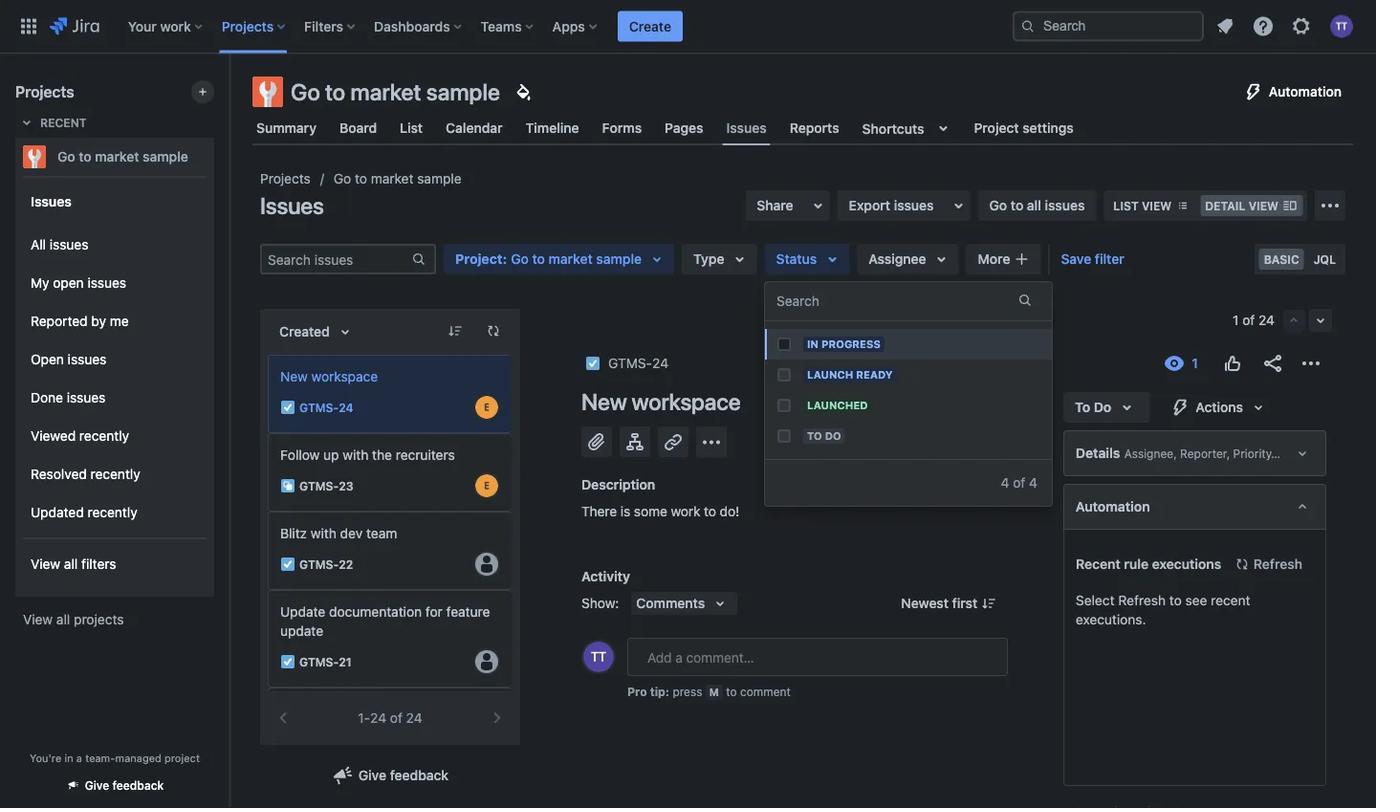 Task type: describe. For each thing, give the bounding box(es) containing it.
0 horizontal spatial automation
[[1076, 499, 1150, 515]]

2 vertical spatial of
[[390, 710, 403, 726]]

project for project : go to market sample
[[455, 251, 503, 267]]

open issues
[[31, 352, 106, 367]]

viewed recently
[[31, 428, 129, 444]]

me
[[110, 313, 129, 329]]

timeline link
[[522, 111, 583, 145]]

0 horizontal spatial to do
[[807, 430, 841, 442]]

done issues
[[31, 390, 106, 406]]

shortcuts
[[862, 120, 924, 136]]

to do button
[[1064, 392, 1150, 423]]

for
[[425, 604, 443, 620]]

gtms- for up
[[299, 479, 339, 492]]

add a child issue image
[[624, 430, 647, 453]]

recently for resolved recently
[[90, 466, 140, 482]]

newest first image
[[981, 596, 997, 611]]

sub task image
[[280, 478, 296, 493]]

list for list view
[[1114, 199, 1139, 212]]

projects for 'projects' link
[[260, 171, 311, 186]]

profile image of terry turtle image
[[583, 642, 614, 672]]

issues for export issues
[[894, 197, 934, 213]]

there
[[581, 504, 617, 519]]

automation button
[[1231, 77, 1353, 107]]

updated recently link
[[23, 493, 207, 532]]

add to starred image
[[208, 145, 231, 168]]

issues right open
[[88, 275, 126, 291]]

detail
[[1205, 199, 1246, 212]]

jql
[[1314, 252, 1336, 266]]

go down board link
[[334, 171, 351, 186]]

comment
[[740, 685, 791, 698]]

teams button
[[475, 11, 541, 42]]

the
[[372, 447, 392, 463]]

market up the all issues link
[[95, 149, 139, 164]]

list for list
[[400, 120, 423, 136]]

save filter button
[[1050, 244, 1136, 274]]

1 vertical spatial workspace
[[632, 388, 741, 415]]

link issues, web pages, and more image
[[662, 430, 685, 453]]

calendar
[[446, 120, 503, 136]]

task element containing blitz with dev team
[[268, 512, 513, 590]]

activity
[[581, 569, 630, 584]]

gtms- for documentation
[[299, 655, 339, 668]]

issues inside tab list
[[726, 120, 767, 136]]

go right :
[[511, 251, 529, 267]]

1 horizontal spatial new
[[581, 388, 627, 415]]

project for project settings
[[974, 120, 1019, 136]]

1 horizontal spatial give feedback button
[[320, 760, 460, 791]]

your profile and settings image
[[1330, 15, 1353, 38]]

status button
[[765, 244, 850, 274]]

in
[[64, 752, 73, 764]]

sample left 'add to starred' image
[[143, 149, 188, 164]]

1
[[1233, 312, 1239, 328]]

updated recently
[[31, 505, 137, 520]]

eloisefrancis23 image for new workspace
[[475, 396, 498, 419]]

up
[[323, 447, 339, 463]]

issues for 'projects' link
[[260, 192, 324, 219]]

go down recent
[[57, 149, 75, 164]]

actions button
[[1158, 392, 1282, 423]]

new inside list box
[[280, 369, 308, 384]]

save
[[1061, 251, 1091, 267]]

done issues link
[[23, 379, 207, 417]]

sort descending image
[[448, 323, 463, 339]]

in
[[807, 338, 819, 351]]

go to all issues
[[989, 197, 1085, 213]]

gtms-23
[[299, 479, 353, 492]]

feedback for rightmost give feedback button
[[390, 767, 449, 783]]

1 horizontal spatial gtms-24
[[608, 355, 669, 371]]

newest first
[[901, 595, 978, 611]]

my
[[31, 275, 49, 291]]

launched
[[807, 399, 868, 412]]

done
[[31, 390, 63, 406]]

open
[[31, 352, 64, 367]]

of for 4
[[1013, 475, 1026, 491]]

all
[[31, 237, 46, 253]]

project : go to market sample
[[455, 251, 642, 267]]

notifications image
[[1214, 15, 1237, 38]]

task image for new workspace
[[280, 400, 296, 415]]

market up list link
[[350, 78, 421, 105]]

2 sub-task element from the top
[[268, 688, 513, 766]]

summary
[[256, 120, 317, 136]]

list link
[[396, 111, 427, 145]]

view all filters
[[31, 556, 116, 572]]

to up board
[[325, 78, 345, 105]]

calendar link
[[442, 111, 507, 145]]

type
[[693, 251, 724, 267]]

comments button
[[631, 592, 737, 615]]

settings image
[[1290, 15, 1313, 38]]

view for detail view
[[1249, 199, 1279, 212]]

sample up calendar
[[426, 78, 500, 105]]

settings
[[1023, 120, 1074, 136]]

projects button
[[216, 11, 293, 42]]

2 vertical spatial go to market sample
[[334, 171, 462, 186]]

your
[[128, 18, 157, 34]]

comments
[[636, 595, 705, 611]]

view for view all filters
[[31, 556, 60, 572]]

dashboards
[[374, 18, 450, 34]]

new workspace inside list box
[[280, 369, 378, 384]]

follow
[[280, 447, 320, 463]]

to up addicon
[[1011, 197, 1024, 213]]

tip:
[[650, 685, 669, 698]]

all for filters
[[64, 556, 78, 572]]

eloisefrancis23 image for follow up with the recruiters
[[475, 474, 498, 497]]

blitz with dev team
[[280, 526, 397, 541]]

resolved recently
[[31, 466, 140, 482]]

list view
[[1114, 199, 1172, 212]]

feedback for the left give feedback button
[[112, 779, 164, 792]]

1 horizontal spatial go to market sample link
[[334, 167, 462, 190]]

project
[[164, 752, 200, 764]]

0 horizontal spatial with
[[311, 526, 337, 541]]

go up summary at the top of page
[[291, 78, 320, 105]]

appswitcher icon image
[[17, 15, 40, 38]]

details element
[[1064, 430, 1326, 476]]

0 vertical spatial with
[[343, 447, 369, 463]]

blitz
[[280, 526, 307, 541]]

22
[[339, 557, 353, 571]]

1 4 from the left
[[1001, 475, 1009, 491]]

team-
[[85, 752, 115, 764]]

issues up save
[[1045, 197, 1085, 213]]

in progress
[[807, 338, 881, 351]]

filter
[[1095, 251, 1124, 267]]

2 4 from the left
[[1029, 475, 1038, 491]]

collapse recent projects image
[[15, 111, 38, 134]]

sub-task element containing follow up with the recruiters
[[268, 433, 513, 512]]

to right "m"
[[726, 685, 737, 698]]

create button
[[618, 11, 683, 42]]

1 vertical spatial projects
[[15, 83, 74, 101]]

assignee
[[869, 251, 926, 267]]

some
[[634, 504, 667, 519]]

do inside dropdown button
[[1094, 399, 1112, 415]]

copy link to issue image
[[665, 355, 680, 370]]

export issues button
[[837, 190, 970, 221]]

0 horizontal spatial workspace
[[311, 369, 378, 384]]

recently for viewed recently
[[79, 428, 129, 444]]

managed
[[115, 752, 161, 764]]

board
[[339, 120, 377, 136]]

gtms-21
[[299, 655, 352, 668]]

projects for projects popup button
[[222, 18, 274, 34]]

tab list containing issues
[[241, 111, 1365, 145]]

sidebar navigation image
[[208, 77, 251, 115]]

1 vertical spatial work
[[671, 504, 700, 519]]

work inside popup button
[[160, 18, 191, 34]]

more button
[[967, 244, 1041, 274]]

your work
[[128, 18, 191, 34]]

viewed
[[31, 428, 76, 444]]

group containing issues
[[23, 176, 207, 595]]

automation image
[[1242, 80, 1265, 103]]

share image
[[1261, 352, 1284, 375]]

project settings
[[974, 120, 1074, 136]]

0 horizontal spatial gtms-24
[[299, 401, 354, 414]]

go to all issues link
[[978, 190, 1096, 221]]

recent
[[40, 116, 87, 129]]

filters button
[[299, 11, 363, 42]]

my open issues
[[31, 275, 126, 291]]

set background color image
[[512, 80, 535, 103]]

task image for update documentation for feature update
[[280, 654, 296, 669]]

projects link
[[260, 167, 311, 190]]

pages
[[665, 120, 703, 136]]



Task type: vqa. For each thing, say whether or not it's contained in the screenshot.
first
yes



Task type: locate. For each thing, give the bounding box(es) containing it.
documentation
[[329, 604, 422, 620]]

reports
[[790, 120, 839, 136]]

0 horizontal spatial 4
[[1001, 475, 1009, 491]]

0 horizontal spatial work
[[160, 18, 191, 34]]

24
[[1259, 312, 1275, 328], [652, 355, 669, 371], [339, 401, 354, 414], [370, 710, 386, 726], [406, 710, 422, 726]]

1 horizontal spatial feedback
[[390, 767, 449, 783]]

0 vertical spatial work
[[160, 18, 191, 34]]

work right some
[[671, 504, 700, 519]]

view down updated on the bottom
[[31, 556, 60, 572]]

gtms- for with
[[299, 557, 339, 571]]

by
[[91, 313, 106, 329]]

2 horizontal spatial of
[[1243, 312, 1255, 328]]

give for rightmost give feedback button
[[358, 767, 386, 783]]

to inside 'to do' dropdown button
[[1075, 399, 1090, 415]]

market down list link
[[371, 171, 414, 186]]

1 horizontal spatial new workspace
[[581, 388, 741, 415]]

to left do!
[[704, 504, 716, 519]]

automation element
[[1064, 484, 1326, 530]]

to do up details
[[1075, 399, 1112, 415]]

gtms-24 up up
[[299, 401, 354, 414]]

2 group from the top
[[23, 220, 207, 537]]

recently down done issues 'link'
[[79, 428, 129, 444]]

vote options: no one has voted for this issue yet. image
[[1221, 352, 1244, 375]]

go to market sample link down list link
[[334, 167, 462, 190]]

view all projects link
[[15, 603, 214, 637]]

1 of 24
[[1233, 312, 1275, 328]]

project inside 'link'
[[974, 120, 1019, 136]]

1 vertical spatial eloisefrancis23 image
[[475, 474, 498, 497]]

attach image
[[585, 430, 608, 453]]

1 horizontal spatial do
[[1094, 399, 1112, 415]]

projects
[[74, 612, 124, 627]]

1 vertical spatial all
[[64, 556, 78, 572]]

share
[[757, 197, 793, 213]]

list
[[400, 120, 423, 136], [1114, 199, 1139, 212]]

all left filters
[[64, 556, 78, 572]]

1 horizontal spatial 4
[[1029, 475, 1038, 491]]

feedback
[[390, 767, 449, 783], [112, 779, 164, 792]]

recently down resolved recently link
[[88, 505, 137, 520]]

to up details
[[1075, 399, 1090, 415]]

to down launched
[[807, 430, 822, 442]]

0 vertical spatial projects
[[222, 18, 274, 34]]

list box
[[268, 355, 513, 808]]

recently
[[79, 428, 129, 444], [90, 466, 140, 482], [88, 505, 137, 520]]

type button
[[682, 244, 757, 274]]

task element containing new workspace
[[268, 355, 513, 433]]

task image down blitz
[[280, 557, 296, 572]]

workspace down copy link to issue icon
[[632, 388, 741, 415]]

view left projects
[[23, 612, 53, 627]]

gtms- up up
[[299, 401, 339, 414]]

view
[[31, 556, 60, 572], [23, 612, 53, 627]]

gtms- down blitz with dev team
[[299, 557, 339, 571]]

0 horizontal spatial view
[[1142, 199, 1172, 212]]

resolved
[[31, 466, 87, 482]]

1 vertical spatial list
[[1114, 199, 1139, 212]]

team
[[366, 526, 397, 541]]

projects down "summary" link on the left top of the page
[[260, 171, 311, 186]]

first
[[952, 595, 978, 611]]

1 horizontal spatial work
[[671, 504, 700, 519]]

all for projects
[[56, 612, 70, 627]]

0 horizontal spatial list
[[400, 120, 423, 136]]

detail view
[[1205, 199, 1279, 212]]

0 horizontal spatial go to market sample link
[[15, 138, 207, 176]]

0 vertical spatial do
[[1094, 399, 1112, 415]]

jira image
[[50, 15, 99, 38], [50, 15, 99, 38]]

1 task element from the top
[[268, 355, 513, 433]]

with right up
[[343, 447, 369, 463]]

give feedback down 1-24 of 24
[[358, 767, 449, 783]]

feedback down 1-24 of 24
[[390, 767, 449, 783]]

0 horizontal spatial do
[[825, 430, 841, 442]]

0 vertical spatial all
[[1027, 197, 1041, 213]]

import and bulk change issues image
[[1319, 194, 1342, 217]]

go to market sample up list link
[[291, 78, 500, 105]]

task element
[[268, 355, 513, 433], [268, 512, 513, 590], [268, 590, 513, 688]]

gtms-22
[[299, 557, 353, 571]]

projects up collapse recent projects icon
[[15, 83, 74, 101]]

1 horizontal spatial workspace
[[632, 388, 741, 415]]

0 vertical spatial list
[[400, 120, 423, 136]]

1 vertical spatial recently
[[90, 466, 140, 482]]

0 horizontal spatial project
[[455, 251, 503, 267]]

Add a comment… field
[[627, 638, 1008, 676]]

go right open export issues dropdown image
[[989, 197, 1007, 213]]

actions
[[1196, 399, 1243, 415]]

1 view from the left
[[1142, 199, 1172, 212]]

summary link
[[252, 111, 320, 145]]

gtms- down the update
[[299, 655, 339, 668]]

new down created
[[280, 369, 308, 384]]

sub-task element
[[268, 433, 513, 512], [268, 688, 513, 766]]

task image
[[585, 356, 601, 371], [280, 400, 296, 415], [280, 557, 296, 572], [280, 654, 296, 669]]

all left projects
[[56, 612, 70, 627]]

give feedback button down 1-24 of 24
[[320, 760, 460, 791]]

give feedback down the you're in a team-managed project
[[85, 779, 164, 792]]

workspace down order by image
[[311, 369, 378, 384]]

recently for updated recently
[[88, 505, 137, 520]]

0 horizontal spatial feedback
[[112, 779, 164, 792]]

0 vertical spatial recently
[[79, 428, 129, 444]]

1 horizontal spatial to
[[1075, 399, 1090, 415]]

feedback down managed
[[112, 779, 164, 792]]

give feedback button
[[320, 760, 460, 791], [54, 770, 175, 801]]

2 view from the left
[[1249, 199, 1279, 212]]

0 horizontal spatial give
[[85, 779, 109, 792]]

recently down viewed recently link
[[90, 466, 140, 482]]

list up filter
[[1114, 199, 1139, 212]]

search image
[[1020, 19, 1036, 34]]

do up details
[[1094, 399, 1112, 415]]

1 vertical spatial to
[[807, 430, 822, 442]]

apps button
[[547, 11, 604, 42]]

banner
[[0, 0, 1376, 54]]

issues for open issues
[[68, 352, 106, 367]]

view all filters link
[[23, 545, 207, 583]]

issues down 'projects' link
[[260, 192, 324, 219]]

go to market sample down list link
[[334, 171, 462, 186]]

all
[[1027, 197, 1041, 213], [64, 556, 78, 572], [56, 612, 70, 627]]

more
[[978, 251, 1010, 267]]

of for 1
[[1243, 312, 1255, 328]]

show:
[[581, 595, 619, 611]]

press
[[673, 685, 702, 698]]

0 vertical spatial workspace
[[311, 369, 378, 384]]

2 horizontal spatial issues
[[726, 120, 767, 136]]

there is some work to do!
[[581, 504, 739, 519]]

refresh image
[[486, 323, 501, 339]]

gtms- left copy link to issue icon
[[608, 355, 652, 371]]

1 horizontal spatial give feedback
[[358, 767, 449, 783]]

1 vertical spatial automation
[[1076, 499, 1150, 515]]

0 vertical spatial of
[[1243, 312, 1255, 328]]

with
[[343, 447, 369, 463], [311, 526, 337, 541]]

addicon image
[[1014, 252, 1029, 267]]

gtms-
[[608, 355, 652, 371], [299, 401, 339, 414], [299, 479, 339, 492], [299, 557, 339, 571], [299, 655, 339, 668]]

open
[[53, 275, 84, 291]]

all issues link
[[23, 226, 207, 264]]

basic
[[1264, 252, 1299, 266]]

task image up follow
[[280, 400, 296, 415]]

issues down 'reported by me'
[[68, 352, 106, 367]]

issues up all issues
[[31, 193, 72, 209]]

view left detail
[[1142, 199, 1172, 212]]

filters
[[81, 556, 116, 572]]

1 horizontal spatial project
[[974, 120, 1019, 136]]

0 vertical spatial automation
[[1269, 84, 1342, 99]]

projects inside popup button
[[222, 18, 274, 34]]

give feedback for the left give feedback button
[[85, 779, 164, 792]]

open issues link
[[23, 340, 207, 379]]

work right your
[[160, 18, 191, 34]]

24 inside gtms-24 'link'
[[652, 355, 669, 371]]

issues right export
[[894, 197, 934, 213]]

reported
[[31, 313, 88, 329]]

1 vertical spatial gtms-24
[[299, 401, 354, 414]]

issues
[[726, 120, 767, 136], [260, 192, 324, 219], [31, 193, 72, 209]]

list right board
[[400, 120, 423, 136]]

to do inside dropdown button
[[1075, 399, 1112, 415]]

project settings link
[[970, 111, 1078, 145]]

share button
[[745, 190, 830, 221]]

task element containing update documentation for feature update
[[268, 590, 513, 688]]

filters
[[304, 18, 343, 34]]

add app image
[[700, 431, 723, 454]]

export issues
[[849, 197, 934, 213]]

automation down details
[[1076, 499, 1150, 515]]

1 horizontal spatial with
[[343, 447, 369, 463]]

1 vertical spatial do
[[825, 430, 841, 442]]

primary element
[[11, 0, 1013, 53]]

1 vertical spatial view
[[23, 612, 53, 627]]

24 inside list box
[[339, 401, 354, 414]]

automation inside button
[[1269, 84, 1342, 99]]

gtms-24 up add a child issue image
[[608, 355, 669, 371]]

updated
[[31, 505, 84, 520]]

give feedback
[[358, 767, 449, 783], [85, 779, 164, 792]]

21
[[339, 655, 352, 668]]

to do down launched
[[807, 430, 841, 442]]

2 eloisefrancis23 image from the top
[[475, 474, 498, 497]]

0 vertical spatial project
[[974, 120, 1019, 136]]

shortcuts button
[[858, 111, 959, 145]]

all issues
[[31, 237, 88, 253]]

0 horizontal spatial issues
[[31, 193, 72, 209]]

actions image
[[1300, 352, 1323, 375]]

gtms- inside sub-task element
[[299, 479, 339, 492]]

list inside list link
[[400, 120, 423, 136]]

0 vertical spatial new
[[280, 369, 308, 384]]

reported by me
[[31, 313, 129, 329]]

0 horizontal spatial new workspace
[[280, 369, 378, 384]]

go to market sample link down recent
[[15, 138, 207, 176]]

project up refresh icon
[[455, 251, 503, 267]]

0 vertical spatial to
[[1075, 399, 1090, 415]]

new workspace down copy link to issue icon
[[581, 388, 741, 415]]

issues inside 'link'
[[67, 390, 106, 406]]

issues right pages
[[726, 120, 767, 136]]

0 horizontal spatial give feedback
[[85, 779, 164, 792]]

new up attach icon
[[581, 388, 627, 415]]

to right :
[[532, 251, 545, 267]]

0 horizontal spatial of
[[390, 710, 403, 726]]

is
[[621, 504, 630, 519]]

follow up with the recruiters
[[280, 447, 455, 463]]

new workspace
[[280, 369, 378, 384], [581, 388, 741, 415]]

1 vertical spatial with
[[311, 526, 337, 541]]

project left settings at top right
[[974, 120, 1019, 136]]

go
[[291, 78, 320, 105], [57, 149, 75, 164], [334, 171, 351, 186], [989, 197, 1007, 213], [511, 251, 529, 267]]

automation right automation icon
[[1269, 84, 1342, 99]]

create project image
[[195, 84, 210, 99]]

0 vertical spatial eloisefrancis23 image
[[475, 396, 498, 419]]

update
[[280, 623, 323, 639]]

1 vertical spatial to do
[[807, 430, 841, 442]]

issues for all issues
[[50, 237, 88, 253]]

update
[[280, 604, 325, 620]]

launch
[[807, 369, 853, 381]]

to do
[[1075, 399, 1112, 415], [807, 430, 841, 442]]

1 eloisefrancis23 image from the top
[[475, 396, 498, 419]]

export
[[849, 197, 890, 213]]

market right :
[[549, 251, 593, 267]]

group
[[23, 176, 207, 595], [23, 220, 207, 537]]

issues inside button
[[894, 197, 934, 213]]

teams
[[481, 18, 522, 34]]

gtms- for workspace
[[299, 401, 339, 414]]

give down 'team-'
[[85, 779, 109, 792]]

with left dev
[[311, 526, 337, 541]]

1 horizontal spatial automation
[[1269, 84, 1342, 99]]

task image down the update
[[280, 654, 296, 669]]

1 vertical spatial of
[[1013, 475, 1026, 491]]

1-
[[358, 710, 370, 726]]

to down board link
[[355, 171, 367, 186]]

sample left type
[[596, 251, 642, 267]]

you're
[[30, 752, 61, 764]]

1 sub-task element from the top
[[268, 433, 513, 512]]

give for the left give feedback button
[[85, 779, 109, 792]]

2 vertical spatial all
[[56, 612, 70, 627]]

do!
[[720, 504, 739, 519]]

dashboards button
[[368, 11, 469, 42]]

2 vertical spatial projects
[[260, 171, 311, 186]]

1 horizontal spatial view
[[1249, 199, 1279, 212]]

1 horizontal spatial list
[[1114, 199, 1139, 212]]

a
[[76, 752, 82, 764]]

0 vertical spatial sub-task element
[[268, 433, 513, 512]]

Search field
[[1013, 11, 1204, 42]]

to down recent
[[79, 149, 92, 164]]

0 horizontal spatial new
[[280, 369, 308, 384]]

0 vertical spatial go to market sample
[[291, 78, 500, 105]]

1 vertical spatial new
[[581, 388, 627, 415]]

1 vertical spatial new workspace
[[581, 388, 741, 415]]

2 task element from the top
[[268, 512, 513, 590]]

my open issues link
[[23, 264, 207, 302]]

0 horizontal spatial give feedback button
[[54, 770, 175, 801]]

projects up sidebar navigation icon
[[222, 18, 274, 34]]

work
[[160, 18, 191, 34], [671, 504, 700, 519]]

gtms- right sub task icon
[[299, 479, 339, 492]]

1 group from the top
[[23, 176, 207, 595]]

task image for blitz with dev team
[[280, 557, 296, 572]]

go to market sample down recent
[[57, 149, 188, 164]]

progress
[[821, 338, 881, 351]]

view right detail
[[1249, 199, 1279, 212]]

all up addicon
[[1027, 197, 1041, 213]]

give feedback for rightmost give feedback button
[[358, 767, 449, 783]]

23
[[339, 479, 353, 492]]

help image
[[1252, 15, 1275, 38]]

view all projects
[[23, 612, 124, 627]]

order by image
[[334, 320, 357, 343]]

view for list view
[[1142, 199, 1172, 212]]

group containing all issues
[[23, 220, 207, 537]]

1 vertical spatial project
[[455, 251, 503, 267]]

view for view all projects
[[23, 612, 53, 627]]

issues for the go to market sample link to the left
[[31, 193, 72, 209]]

viewed recently link
[[23, 417, 207, 455]]

1-24 of 24
[[358, 710, 422, 726]]

do down launched
[[825, 430, 841, 442]]

3 task element from the top
[[268, 590, 513, 688]]

sample down list link
[[417, 171, 462, 186]]

issues right all
[[50, 237, 88, 253]]

1 vertical spatial sub-task element
[[268, 688, 513, 766]]

1 horizontal spatial issues
[[260, 192, 324, 219]]

banner containing your work
[[0, 0, 1376, 54]]

eloisefrancis23 image
[[475, 396, 498, 419], [475, 474, 498, 497]]

0 vertical spatial to do
[[1075, 399, 1112, 415]]

1 horizontal spatial give
[[358, 767, 386, 783]]

1 vertical spatial go to market sample
[[57, 149, 188, 164]]

give down "1-"
[[358, 767, 386, 783]]

issues up 'viewed recently'
[[67, 390, 106, 406]]

Search issues text field
[[262, 246, 411, 273]]

gtms- inside 'link'
[[608, 355, 652, 371]]

0 horizontal spatial to
[[807, 430, 822, 442]]

1 horizontal spatial of
[[1013, 475, 1026, 491]]

0 vertical spatial view
[[31, 556, 60, 572]]

projects
[[222, 18, 274, 34], [15, 83, 74, 101], [260, 171, 311, 186]]

give
[[358, 767, 386, 783], [85, 779, 109, 792]]

status
[[776, 251, 817, 267]]

issues
[[894, 197, 934, 213], [1045, 197, 1085, 213], [50, 237, 88, 253], [88, 275, 126, 291], [68, 352, 106, 367], [67, 390, 106, 406]]

1 horizontal spatial to do
[[1075, 399, 1112, 415]]

list box containing new workspace
[[268, 355, 513, 808]]

task image left gtms-24 'link'
[[585, 356, 601, 371]]

reported by me link
[[23, 302, 207, 340]]

issues for done issues
[[67, 390, 106, 406]]

open share dialog image
[[807, 194, 830, 217]]

tab list
[[241, 111, 1365, 145]]

recruiters
[[396, 447, 455, 463]]

2 vertical spatial recently
[[88, 505, 137, 520]]

0 vertical spatial new workspace
[[280, 369, 378, 384]]

0 vertical spatial gtms-24
[[608, 355, 669, 371]]

None text field
[[777, 292, 780, 311]]

reports link
[[786, 111, 843, 145]]

give feedback button down the you're in a team-managed project
[[54, 770, 175, 801]]

new workspace down created dropdown button
[[280, 369, 378, 384]]

open export issues dropdown image
[[947, 194, 970, 217]]



